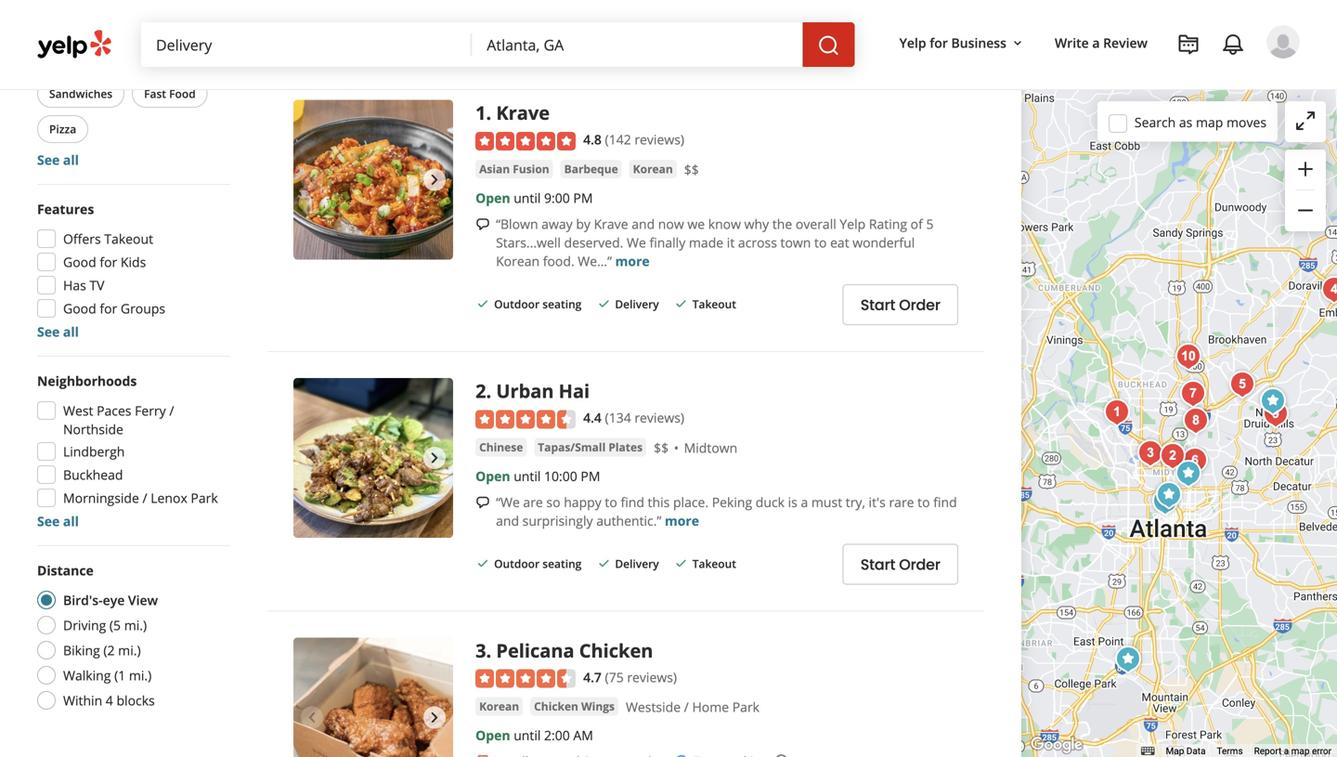 Task type: locate. For each thing, give the bounding box(es) containing it.
to right rare
[[918, 493, 930, 511]]

0 horizontal spatial /
[[143, 489, 147, 507]]

outdoor for krave
[[494, 297, 540, 312]]

eat
[[831, 234, 850, 251]]

/ left lenox
[[143, 489, 147, 507]]

see up neighborhoods
[[37, 323, 60, 340]]

2 all from the top
[[63, 323, 79, 340]]

until up the "blown
[[514, 189, 541, 207]]

4.8
[[583, 131, 602, 148]]

2 vertical spatial for
[[100, 300, 117, 317]]

reviews) for 3 . pelicana chicken
[[627, 668, 677, 686]]

chicken wings
[[49, 51, 127, 66], [534, 699, 615, 714]]

0 vertical spatial yelp
[[900, 34, 927, 52]]

group containing category
[[33, 15, 230, 169]]

more link down place.
[[665, 512, 700, 529]]

tapas/small plates
[[538, 439, 643, 455]]

3 slideshow element from the top
[[294, 638, 453, 757]]

category
[[37, 15, 95, 33]]

see for west paces ferry / northside
[[37, 512, 60, 530]]

map data button
[[1166, 745, 1206, 757]]

"we
[[496, 493, 520, 511]]

2 start from the top
[[861, 554, 896, 575]]

mi.) right (1
[[129, 667, 152, 684]]

chicken up 2:00
[[534, 699, 579, 714]]

am
[[574, 727, 594, 744]]

eataliano kitchen image
[[1224, 366, 1261, 403]]

start order for 1 . krave
[[861, 294, 941, 315]]

korean down 4.8 (142 reviews)
[[633, 161, 673, 176]]

$$ right plates
[[654, 439, 669, 456]]

korean button down 4.7 star rating image
[[476, 697, 523, 716]]

reviews) for 1 . krave
[[635, 131, 685, 148]]

wonderful
[[853, 234, 915, 251]]

0 vertical spatial see all
[[37, 151, 79, 169]]

1 delivery from the top
[[615, 297, 659, 312]]

2 . from the top
[[486, 378, 492, 404]]

3 . from the top
[[486, 638, 492, 663]]

0 vertical spatial more link
[[616, 252, 650, 270]]

hai
[[559, 378, 590, 404]]

1 horizontal spatial korean link
[[630, 160, 677, 178]]

until for urban
[[514, 467, 541, 485]]

16 checkmark v2 image down 16 speech v2 image
[[476, 556, 491, 571]]

all "delivery" results in atlanta, georgia
[[268, 45, 559, 65]]

1 horizontal spatial chicken wings button
[[531, 697, 619, 716]]

2 horizontal spatial /
[[684, 698, 689, 716]]

16 chevron down v2 image
[[1011, 36, 1026, 51]]

1 vertical spatial slideshow element
[[294, 378, 453, 538]]

keyboard shortcuts image
[[1142, 747, 1155, 755]]

0 vertical spatial order
[[899, 294, 941, 315]]

1 start order from the top
[[861, 294, 941, 315]]

reviews) right (142
[[635, 131, 685, 148]]

eye
[[103, 591, 125, 609]]

. left the urban
[[486, 378, 492, 404]]

open up 16 locally owned v2 icon
[[476, 727, 511, 744]]

0 vertical spatial /
[[169, 402, 174, 419]]

see all down "has" at the left top of page
[[37, 323, 79, 340]]

yelp up eat
[[840, 215, 866, 233]]

barbeque button
[[561, 160, 622, 178]]

seating down food.
[[543, 297, 582, 312]]

mi.) right (2
[[118, 641, 141, 659]]

2 vertical spatial reviews)
[[627, 668, 677, 686]]

9:00
[[544, 189, 570, 207]]

a right write
[[1093, 34, 1100, 52]]

0 vertical spatial krave
[[496, 100, 550, 125]]

good down offers
[[63, 253, 96, 271]]

krave inside "blown away by krave and now we know why the overall yelp rating of 5 stars...well deserved. we finally made it across town to eat wonderful korean food. we…"
[[594, 215, 628, 233]]

korean link down 4.7 star rating image
[[476, 697, 523, 716]]

4.7 star rating image
[[476, 670, 576, 688]]

korean link down 4.8 (142 reviews)
[[630, 160, 677, 178]]

see all for offers
[[37, 323, 79, 340]]

projects image
[[1178, 33, 1200, 56]]

yelp for business
[[900, 34, 1007, 52]]

a inside "we are so happy to find this place. peking duck is a must try, it's rare to find and surprisingly authentic."
[[801, 493, 808, 511]]

it's
[[869, 493, 886, 511]]

outdoor down surprisingly
[[494, 556, 540, 571]]

schlotzsky's image
[[1110, 641, 1147, 678]]

search image
[[818, 34, 840, 57]]

1 vertical spatial korean
[[496, 252, 540, 270]]

are
[[523, 493, 543, 511]]

find right rare
[[934, 493, 957, 511]]

1 vertical spatial and
[[496, 512, 519, 529]]

0 vertical spatial see all button
[[37, 151, 79, 169]]

1 all from the top
[[63, 151, 79, 169]]

korean inside "blown away by krave and now we know why the overall yelp rating of 5 stars...well deserved. we finally made it across town to eat wonderful korean food. we…"
[[496, 252, 540, 270]]

1 horizontal spatial krave
[[594, 215, 628, 233]]

outdoor seating down surprisingly
[[494, 556, 582, 571]]

2 find from the left
[[934, 493, 957, 511]]

ferry
[[135, 402, 166, 419]]

of
[[911, 215, 923, 233]]

2 vertical spatial mi.)
[[129, 667, 152, 684]]

see
[[37, 151, 60, 169], [37, 323, 60, 340], [37, 512, 60, 530]]

1 . from the top
[[486, 100, 492, 125]]

0 vertical spatial start order
[[861, 294, 941, 315]]

chicken down 'category'
[[49, 51, 92, 66]]

1 horizontal spatial park
[[733, 698, 760, 716]]

1 vertical spatial krave
[[594, 215, 628, 233]]

3 see from the top
[[37, 512, 60, 530]]

2 vertical spatial see all
[[37, 512, 79, 530]]

korean down 4.7 star rating image
[[479, 699, 519, 714]]

1 vertical spatial wings
[[582, 699, 615, 714]]

0 horizontal spatial more link
[[616, 252, 650, 270]]

0 vertical spatial previous image
[[301, 447, 323, 469]]

2 slideshow element from the top
[[294, 378, 453, 538]]

start order down rare
[[861, 554, 941, 575]]

error
[[1313, 746, 1332, 757]]

1 until from the top
[[514, 189, 541, 207]]

see all button down pizza button
[[37, 151, 79, 169]]

for down the tv at top
[[100, 300, 117, 317]]

all down pizza button
[[63, 151, 79, 169]]

and down '"we'
[[496, 512, 519, 529]]

map left the error on the right
[[1292, 746, 1310, 757]]

3 see all button from the top
[[37, 512, 79, 530]]

1 vertical spatial /
[[143, 489, 147, 507]]

$$ for urban hai
[[654, 439, 669, 456]]

2 start order link from the top
[[843, 544, 958, 585]]

to up authentic."
[[605, 493, 618, 511]]

0 vertical spatial .
[[486, 100, 492, 125]]

see all down pizza button
[[37, 151, 79, 169]]

2 see from the top
[[37, 323, 60, 340]]

0 vertical spatial chicken
[[49, 51, 92, 66]]

krave up the 4.8 star rating image
[[496, 100, 550, 125]]

for
[[930, 34, 948, 52], [100, 253, 117, 271], [100, 300, 117, 317]]

0 vertical spatial korean link
[[630, 160, 677, 178]]

start order down wonderful on the top right
[[861, 294, 941, 315]]

. left krave link
[[486, 100, 492, 125]]

see all button
[[37, 151, 79, 169], [37, 323, 79, 340], [37, 512, 79, 530]]

authentic."
[[597, 512, 662, 529]]

takeout down "blown away by krave and now we know why the overall yelp rating of 5 stars...well deserved. we finally made it across town to eat wonderful korean food. we…"
[[693, 297, 737, 312]]

in
[[419, 45, 433, 65]]

biking (2 mi.)
[[63, 641, 141, 659]]

seating for urban
[[543, 556, 582, 571]]

a
[[1093, 34, 1100, 52], [801, 493, 808, 511], [1285, 746, 1290, 757]]

pm up happy
[[581, 467, 601, 485]]

good for good for groups
[[63, 300, 96, 317]]

2 seating from the top
[[543, 556, 582, 571]]

2 start order from the top
[[861, 554, 941, 575]]

1 vertical spatial takeout
[[693, 297, 737, 312]]

northside
[[63, 420, 123, 438]]

1 vertical spatial $$
[[654, 439, 669, 456]]

wings up sandwiches
[[95, 51, 127, 66]]

1 vertical spatial start
[[861, 554, 896, 575]]

2 vertical spatial slideshow element
[[294, 638, 453, 757]]

next image
[[424, 447, 446, 469], [424, 706, 446, 729]]

asian fusion
[[479, 161, 550, 176]]

google image
[[1026, 733, 1088, 757]]

None field
[[141, 22, 472, 67], [472, 22, 803, 67]]

chicken wings up am at the bottom left of the page
[[534, 699, 615, 714]]

across
[[738, 234, 777, 251]]

3 open from the top
[[476, 727, 511, 744]]

slideshow element
[[294, 100, 453, 260], [294, 378, 453, 538], [294, 638, 453, 757]]

driving (5 mi.)
[[63, 616, 147, 634]]

and inside "blown away by krave and now we know why the overall yelp rating of 5 stars...well deserved. we finally made it across town to eat wonderful korean food. we…"
[[632, 215, 655, 233]]

see up distance
[[37, 512, 60, 530]]

1 vertical spatial outdoor
[[494, 556, 540, 571]]

lenox
[[151, 489, 187, 507]]

offers
[[63, 230, 101, 248]]

0 vertical spatial for
[[930, 34, 948, 52]]

see all button down "has" at the left top of page
[[37, 323, 79, 340]]

1 16 checkmark v2 image from the left
[[476, 296, 491, 311]]

more link down the we
[[616, 252, 650, 270]]

rating
[[869, 215, 908, 233]]

donatos pizza image
[[1255, 383, 1292, 420]]

start down the it's
[[861, 554, 896, 575]]

offers takeout
[[63, 230, 153, 248]]

1 horizontal spatial to
[[815, 234, 827, 251]]

0 vertical spatial delivery
[[615, 297, 659, 312]]

has
[[63, 276, 86, 294]]

korean button down 4.8 (142 reviews)
[[630, 160, 677, 178]]

until up are
[[514, 467, 541, 485]]

open up 16 speech v2 image
[[476, 467, 511, 485]]

seating for krave
[[543, 297, 582, 312]]

/ inside west paces ferry / northside
[[169, 402, 174, 419]]

write a review link
[[1048, 26, 1156, 59]]

1 vertical spatial pm
[[581, 467, 601, 485]]

know
[[709, 215, 741, 233]]

bird's-eye view
[[63, 591, 158, 609]]

0 vertical spatial good
[[63, 253, 96, 271]]

1 start order link from the top
[[843, 284, 958, 325]]

map for moves
[[1196, 113, 1224, 131]]

1 horizontal spatial /
[[169, 402, 174, 419]]

0 vertical spatial slideshow element
[[294, 100, 453, 260]]

korean down "stars...well"
[[496, 252, 540, 270]]

groups
[[121, 300, 165, 317]]

1 vertical spatial map
[[1292, 746, 1310, 757]]

for down offers takeout
[[100, 253, 117, 271]]

2 until from the top
[[514, 467, 541, 485]]

yelp inside button
[[900, 34, 927, 52]]

2 outdoor seating from the top
[[494, 556, 582, 571]]

1 vertical spatial good
[[63, 300, 96, 317]]

chicken up (75 on the left of page
[[579, 638, 653, 663]]

map right as
[[1196, 113, 1224, 131]]

for left business
[[930, 34, 948, 52]]

pm for urban hai
[[581, 467, 601, 485]]

2 vertical spatial open
[[476, 727, 511, 744]]

2 good from the top
[[63, 300, 96, 317]]

mi.) for walking (1 mi.)
[[129, 667, 152, 684]]

slideshow element for 3
[[294, 638, 453, 757]]

find up authentic."
[[621, 493, 645, 511]]

outdoor for urban hai
[[494, 556, 540, 571]]

3 all from the top
[[63, 512, 79, 530]]

to down overall
[[815, 234, 827, 251]]

park right home
[[733, 698, 760, 716]]

start order link for urban hai
[[843, 544, 958, 585]]

4.8 star rating image
[[476, 132, 576, 150]]

previous image
[[301, 447, 323, 469], [301, 706, 323, 729]]

0 vertical spatial outdoor seating
[[494, 297, 582, 312]]

(5
[[110, 616, 121, 634]]

1 horizontal spatial find
[[934, 493, 957, 511]]

tapas/small
[[538, 439, 606, 455]]

info icon image
[[775, 753, 789, 757], [775, 753, 789, 757]]

0 vertical spatial outdoor
[[494, 297, 540, 312]]

chicken wings button up sandwiches
[[37, 45, 139, 72]]

pm
[[574, 189, 593, 207], [581, 467, 601, 485]]

that burger spot so extra!- atlanta image
[[1316, 271, 1338, 308]]

firehouse subs image
[[1151, 477, 1188, 514]]

all for offers takeout
[[63, 323, 79, 340]]

1 vertical spatial delivery
[[615, 556, 659, 571]]

. for 3
[[486, 638, 492, 663]]

0 vertical spatial until
[[514, 189, 541, 207]]

0 vertical spatial all
[[63, 151, 79, 169]]

1 vertical spatial chicken
[[579, 638, 653, 663]]

2 see all from the top
[[37, 323, 79, 340]]

see all for west
[[37, 512, 79, 530]]

seating down surprisingly
[[543, 556, 582, 571]]

see all down morningside on the left of page
[[37, 512, 79, 530]]

16 checkmark v2 image down we…"
[[597, 296, 612, 311]]

16 checkmark v2 image
[[597, 296, 612, 311], [476, 556, 491, 571], [597, 556, 612, 571], [674, 556, 689, 571]]

fast food button
[[132, 80, 208, 108]]

reviews) up westside
[[627, 668, 677, 686]]

2 vertical spatial .
[[486, 638, 492, 663]]

4.4 star rating image
[[476, 410, 576, 429]]

(142
[[605, 131, 631, 148]]

see all button down morningside on the left of page
[[37, 512, 79, 530]]

1 next image from the top
[[424, 447, 446, 469]]

0 horizontal spatial park
[[191, 489, 218, 507]]

a right report
[[1285, 746, 1290, 757]]

reviews) for 2 . urban hai
[[635, 409, 685, 426]]

16 checkmark v2 image
[[476, 296, 491, 311], [674, 296, 689, 311]]

pm for krave
[[574, 189, 593, 207]]

more down place.
[[665, 512, 700, 529]]

more link for urban hai
[[665, 512, 700, 529]]

a right is
[[801, 493, 808, 511]]

1 vertical spatial chicken wings button
[[531, 697, 619, 716]]

2 order from the top
[[899, 554, 941, 575]]

0 vertical spatial park
[[191, 489, 218, 507]]

until for pelicana
[[514, 727, 541, 744]]

chicken wings button
[[37, 45, 139, 72], [531, 697, 619, 716]]

$$ for krave
[[684, 161, 699, 178]]

1 horizontal spatial korean button
[[630, 160, 677, 178]]

$$ up we
[[684, 161, 699, 178]]

16 speech v2 image
[[476, 217, 491, 232]]

1 slideshow element from the top
[[294, 100, 453, 260]]

option group
[[32, 561, 230, 715]]

happy
[[564, 493, 602, 511]]

1 vertical spatial more link
[[665, 512, 700, 529]]

map
[[1166, 746, 1185, 757]]

chicken wings up sandwiches
[[49, 51, 127, 66]]

delivery down authentic."
[[615, 556, 659, 571]]

1 vertical spatial order
[[899, 554, 941, 575]]

1 vertical spatial outdoor seating
[[494, 556, 582, 571]]

home
[[692, 698, 729, 716]]

and up the we
[[632, 215, 655, 233]]

takeout
[[104, 230, 153, 248], [693, 297, 737, 312], [693, 556, 737, 571]]

2 16 checkmark v2 image from the left
[[674, 296, 689, 311]]

0 horizontal spatial and
[[496, 512, 519, 529]]

1 horizontal spatial map
[[1292, 746, 1310, 757]]

1 start from the top
[[861, 294, 896, 315]]

start order link for krave
[[843, 284, 958, 325]]

0 vertical spatial mi.)
[[124, 616, 147, 634]]

write
[[1055, 34, 1089, 52]]

/ right ferry
[[169, 402, 174, 419]]

peking
[[712, 493, 753, 511]]

outdoor seating down food.
[[494, 297, 582, 312]]

1 horizontal spatial more link
[[665, 512, 700, 529]]

driving
[[63, 616, 106, 634]]

1 seating from the top
[[543, 297, 582, 312]]

0 horizontal spatial wings
[[95, 51, 127, 66]]

see for offers takeout
[[37, 323, 60, 340]]

1 good from the top
[[63, 253, 96, 271]]

0 vertical spatial chicken wings button
[[37, 45, 139, 72]]

more for urban hai
[[665, 512, 700, 529]]

group
[[33, 15, 230, 169], [1286, 150, 1327, 231], [32, 200, 230, 341], [32, 372, 230, 530]]

more down the we
[[616, 252, 650, 270]]

2 open from the top
[[476, 467, 511, 485]]

mi.) right (5
[[124, 616, 147, 634]]

"blown away by krave and now we know why the overall yelp rating of 5 stars...well deserved. we finally made it across town to eat wonderful korean food. we…"
[[496, 215, 934, 270]]

0 horizontal spatial find
[[621, 493, 645, 511]]

yelp left business
[[900, 34, 927, 52]]

takeout down "we are so happy to find this place. peking duck is a must try, it's rare to find and surprisingly authentic."
[[693, 556, 737, 571]]

park right lenox
[[191, 489, 218, 507]]

until left 2:00
[[514, 727, 541, 744]]

. left pelicana
[[486, 638, 492, 663]]

good for groups
[[63, 300, 165, 317]]

1 none field from the left
[[141, 22, 472, 67]]

2 next image from the top
[[424, 706, 446, 729]]

golden buddha restaurant image
[[1258, 396, 1295, 433]]

blocks
[[117, 692, 155, 709]]

0 horizontal spatial korean button
[[476, 697, 523, 716]]

order down wonderful on the top right
[[899, 294, 941, 315]]

0 vertical spatial next image
[[424, 447, 446, 469]]

1 horizontal spatial more
[[665, 512, 700, 529]]

address, neighborhood, city, state or zip text field
[[472, 22, 803, 67]]

1 vertical spatial chicken wings
[[534, 699, 615, 714]]

map data
[[1166, 746, 1206, 757]]

order down rare
[[899, 554, 941, 575]]

4.8 (142 reviews)
[[583, 131, 685, 148]]

moves
[[1227, 113, 1267, 131]]

until for krave
[[514, 189, 541, 207]]

option group containing distance
[[32, 561, 230, 715]]

reviews) right (134
[[635, 409, 685, 426]]

/ left home
[[684, 698, 689, 716]]

2 outdoor from the top
[[494, 556, 540, 571]]

has tv
[[63, 276, 105, 294]]

next image for 2 . urban hai
[[424, 447, 446, 469]]

4.4 (134 reviews)
[[583, 409, 685, 426]]

morningside
[[63, 489, 139, 507]]

start down wonderful on the top right
[[861, 294, 896, 315]]

1 previous image from the top
[[301, 447, 323, 469]]

0 vertical spatial seating
[[543, 297, 582, 312]]

all down morningside on the left of page
[[63, 512, 79, 530]]

0 vertical spatial pm
[[574, 189, 593, 207]]

2 see all button from the top
[[37, 323, 79, 340]]

2 none field from the left
[[472, 22, 803, 67]]

2 vertical spatial /
[[684, 698, 689, 716]]

start order link down wonderful on the top right
[[843, 284, 958, 325]]

yelp
[[900, 34, 927, 52], [840, 215, 866, 233]]

1 vertical spatial see all button
[[37, 323, 79, 340]]

wings down the 4.7
[[582, 699, 615, 714]]

open until 10:00 pm
[[476, 467, 601, 485]]

open up 16 speech v2 icon
[[476, 189, 511, 207]]

map
[[1196, 113, 1224, 131], [1292, 746, 1310, 757]]

1 order from the top
[[899, 294, 941, 315]]

pm up by
[[574, 189, 593, 207]]

start
[[861, 294, 896, 315], [861, 554, 896, 575]]

we
[[688, 215, 705, 233]]

mi.) for driving (5 mi.)
[[124, 616, 147, 634]]

delivery down the we
[[615, 297, 659, 312]]

park
[[191, 489, 218, 507], [733, 698, 760, 716]]

kids
[[121, 253, 146, 271]]

None search field
[[141, 22, 855, 67]]

1 vertical spatial start order link
[[843, 544, 958, 585]]

chicken wings button up am at the bottom left of the page
[[531, 697, 619, 716]]

none field address, neighborhood, city, state or zip
[[472, 22, 803, 67]]

2 vertical spatial takeout
[[693, 556, 737, 571]]

expand map image
[[1295, 110, 1317, 132]]

mi.)
[[124, 616, 147, 634], [118, 641, 141, 659], [129, 667, 152, 684]]

16 checkmark v2 image down "finally"
[[674, 296, 689, 311]]

1 vertical spatial mi.)
[[118, 641, 141, 659]]

start order
[[861, 294, 941, 315], [861, 554, 941, 575]]

0 horizontal spatial chicken wings button
[[37, 45, 139, 72]]

1 see all from the top
[[37, 151, 79, 169]]

(75
[[605, 668, 624, 686]]

0 vertical spatial more
[[616, 252, 650, 270]]

reviews)
[[635, 131, 685, 148], [635, 409, 685, 426], [627, 668, 677, 686]]

open for urban hai
[[476, 467, 511, 485]]

0 vertical spatial see
[[37, 151, 60, 169]]

pelicana chicken link
[[496, 638, 653, 663]]

krave image
[[1099, 394, 1136, 431]]

1 horizontal spatial a
[[1093, 34, 1100, 52]]

zoom out image
[[1295, 199, 1317, 222]]

2 delivery from the top
[[615, 556, 659, 571]]

1 horizontal spatial $$
[[684, 161, 699, 178]]

2 previous image from the top
[[301, 706, 323, 729]]

0 vertical spatial $$
[[684, 161, 699, 178]]

3 until from the top
[[514, 727, 541, 744]]

1 vertical spatial park
[[733, 698, 760, 716]]

user actions element
[[885, 23, 1327, 138]]

1 outdoor from the top
[[494, 297, 540, 312]]

0 horizontal spatial $$
[[654, 439, 669, 456]]

1 outdoor seating from the top
[[494, 297, 582, 312]]

1 horizontal spatial 16 checkmark v2 image
[[674, 296, 689, 311]]

0 horizontal spatial to
[[605, 493, 618, 511]]

all down "has" at the left top of page
[[63, 323, 79, 340]]

good down has tv
[[63, 300, 96, 317]]

16 speech v2 image
[[476, 495, 491, 510]]

3 see all from the top
[[37, 512, 79, 530]]

0 horizontal spatial korean link
[[476, 697, 523, 716]]

start order link down rare
[[843, 544, 958, 585]]

0 vertical spatial wings
[[95, 51, 127, 66]]

16 checkmark v2 image down 16 speech v2 icon
[[476, 296, 491, 311]]

0 horizontal spatial yelp
[[840, 215, 866, 233]]

for inside yelp for business button
[[930, 34, 948, 52]]

takeout up the kids at the top of the page
[[104, 230, 153, 248]]

biking
[[63, 641, 100, 659]]

1 vertical spatial see all
[[37, 323, 79, 340]]

find
[[621, 493, 645, 511], [934, 493, 957, 511]]

1 open from the top
[[476, 189, 511, 207]]

krave up deserved.
[[594, 215, 628, 233]]

0 vertical spatial map
[[1196, 113, 1224, 131]]



Task type: vqa. For each thing, say whether or not it's contained in the screenshot.
WRITE A REVIEW
yes



Task type: describe. For each thing, give the bounding box(es) containing it.
16 locally owned v2 image
[[476, 754, 491, 757]]

it
[[727, 234, 735, 251]]

1 . krave
[[476, 100, 550, 125]]

the
[[773, 215, 793, 233]]

/ for westside
[[684, 698, 689, 716]]

for for kids
[[100, 253, 117, 271]]

2
[[476, 378, 486, 404]]

chinese
[[479, 439, 523, 455]]

order for 1 . krave
[[899, 294, 941, 315]]

report a map error link
[[1255, 746, 1332, 757]]

john s. image
[[1267, 25, 1301, 59]]

data
[[1187, 746, 1206, 757]]

morningside / lenox park
[[63, 489, 218, 507]]

urban
[[496, 378, 554, 404]]

surprisingly
[[523, 512, 593, 529]]

26 thai kitchen & bar image
[[1175, 375, 1212, 412]]

zoom in image
[[1295, 158, 1317, 180]]

0 vertical spatial korean button
[[630, 160, 677, 178]]

order for 2 . urban hai
[[899, 554, 941, 575]]

1 see all button from the top
[[37, 151, 79, 169]]

urban hai image
[[1155, 438, 1192, 475]]

more for krave
[[616, 252, 650, 270]]

mediterranean grill image
[[1177, 442, 1214, 479]]

0 vertical spatial takeout
[[104, 230, 153, 248]]

16 checkmark v2 image for outdoor seating
[[476, 296, 491, 311]]

see all button for offers takeout
[[37, 323, 79, 340]]

grindhouse killer burgers image
[[1178, 402, 1215, 439]]

we
[[627, 234, 646, 251]]

0 horizontal spatial chicken
[[49, 51, 92, 66]]

"delivery"
[[290, 45, 362, 65]]

all for west paces ferry / northside
[[63, 512, 79, 530]]

5
[[927, 215, 934, 233]]

west paces ferry / northside
[[63, 402, 174, 438]]

takeout for 1 . krave
[[693, 297, 737, 312]]

0 horizontal spatial chicken wings
[[49, 51, 127, 66]]

slideshow element for 2
[[294, 378, 453, 538]]

16 checkmark v2 image for takeout
[[674, 296, 689, 311]]

for for groups
[[100, 300, 117, 317]]

pelicana chicken image
[[1132, 435, 1169, 472]]

town
[[781, 234, 811, 251]]

west
[[63, 402, 93, 419]]

4.7
[[583, 668, 602, 686]]

the greatest of the plates image
[[1147, 483, 1184, 520]]

pizza
[[49, 121, 76, 137]]

16 checkmark v2 image down authentic."
[[597, 556, 612, 571]]

map region
[[948, 0, 1338, 757]]

and inside "we are so happy to find this place. peking duck is a must try, it's rare to find and surprisingly authentic."
[[496, 512, 519, 529]]

1 see from the top
[[37, 151, 60, 169]]

a for report
[[1285, 746, 1290, 757]]

yelp inside "blown away by krave and now we know why the overall yelp rating of 5 stars...well deserved. we finally made it across town to eat wonderful korean food. we…"
[[840, 215, 866, 233]]

bird's-
[[63, 591, 103, 609]]

within 4 blocks
[[63, 692, 155, 709]]

sandwiches
[[49, 86, 113, 101]]

start order for 2 . urban hai
[[861, 554, 941, 575]]

previous image for 2
[[301, 447, 323, 469]]

open for pelicana chicken
[[476, 727, 511, 744]]

1 vertical spatial korean button
[[476, 697, 523, 716]]

delivery for krave
[[615, 297, 659, 312]]

rare
[[889, 493, 915, 511]]

more link for krave
[[616, 252, 650, 270]]

notifications image
[[1223, 33, 1245, 56]]

midtown
[[684, 439, 738, 456]]

2:00
[[544, 727, 570, 744]]

start for 1 . krave
[[861, 294, 896, 315]]

away
[[542, 215, 573, 233]]

lindbergh
[[63, 443, 125, 460]]

3 . pelicana chicken
[[476, 638, 653, 663]]

see all button for west paces ferry / northside
[[37, 512, 79, 530]]

next image
[[424, 169, 446, 191]]

tapas/small plates link
[[534, 438, 647, 456]]

slideshow element for 1
[[294, 100, 453, 260]]

piu bello buckhead image
[[1170, 338, 1208, 375]]

must
[[812, 493, 843, 511]]

1 horizontal spatial chicken wings
[[534, 699, 615, 714]]

results
[[365, 45, 416, 65]]

16 checkmark v2 image down place.
[[674, 556, 689, 571]]

. for 1
[[486, 100, 492, 125]]

terms
[[1217, 746, 1244, 757]]

plates
[[609, 439, 643, 455]]

2 vertical spatial korean
[[479, 699, 519, 714]]

we…"
[[578, 252, 612, 270]]

tv
[[90, 276, 105, 294]]

search as map moves
[[1135, 113, 1267, 131]]

barbeque link
[[561, 160, 622, 178]]

is
[[788, 493, 798, 511]]

good for good for kids
[[63, 253, 96, 271]]

(134
[[605, 409, 631, 426]]

start for 2 . urban hai
[[861, 554, 896, 575]]

park for westside / home park
[[733, 698, 760, 716]]

"blown
[[496, 215, 538, 233]]

next image for 3 . pelicana chicken
[[424, 706, 446, 729]]

by
[[576, 215, 591, 233]]

(1
[[114, 667, 126, 684]]

4.7 (75 reviews)
[[583, 668, 677, 686]]

report
[[1255, 746, 1282, 757]]

map for error
[[1292, 746, 1310, 757]]

for for business
[[930, 34, 948, 52]]

2 horizontal spatial to
[[918, 493, 930, 511]]

stars...well
[[496, 234, 561, 251]]

outdoor seating for urban
[[494, 556, 582, 571]]

business
[[952, 34, 1007, 52]]

fast food
[[144, 86, 196, 101]]

0 vertical spatial korean
[[633, 161, 673, 176]]

neighborhoods
[[37, 372, 137, 390]]

group containing features
[[32, 200, 230, 341]]

buckhead
[[63, 466, 123, 484]]

1 vertical spatial korean link
[[476, 697, 523, 716]]

mi.) for biking (2 mi.)
[[118, 641, 141, 659]]

yelp for business button
[[892, 26, 1033, 59]]

2 . urban hai
[[476, 378, 590, 404]]

none field the things to do, nail salons, plumbers
[[141, 22, 472, 67]]

finally
[[650, 234, 686, 251]]

tapas/small plates button
[[534, 438, 647, 456]]

a for write
[[1093, 34, 1100, 52]]

previous image for 3
[[301, 706, 323, 729]]

krave link
[[496, 100, 550, 125]]

takeout for 2 . urban hai
[[693, 556, 737, 571]]

search
[[1135, 113, 1176, 131]]

walking
[[63, 667, 111, 684]]

0 horizontal spatial krave
[[496, 100, 550, 125]]

4
[[106, 692, 113, 709]]

urban hai link
[[496, 378, 590, 404]]

atlanta,
[[436, 45, 497, 65]]

westside / home park
[[626, 698, 760, 716]]

. for 2
[[486, 378, 492, 404]]

georgia
[[500, 45, 559, 65]]

distance
[[37, 562, 94, 579]]

paces
[[97, 402, 131, 419]]

2 horizontal spatial chicken
[[579, 638, 653, 663]]

report a map error
[[1255, 746, 1332, 757]]

park for morningside / lenox park
[[191, 489, 218, 507]]

this
[[648, 493, 670, 511]]

review
[[1104, 34, 1148, 52]]

16 parking v2 image
[[675, 754, 689, 757]]

open for krave
[[476, 189, 511, 207]]

duck
[[756, 493, 785, 511]]

group containing neighborhoods
[[32, 372, 230, 530]]

things to do, nail salons, plumbers text field
[[141, 22, 472, 67]]

previous image
[[301, 169, 323, 191]]

to inside "blown away by krave and now we know why the overall yelp rating of 5 stars...well deserved. we finally made it across town to eat wonderful korean food. we…"
[[815, 234, 827, 251]]

all
[[268, 45, 287, 65]]

try,
[[846, 493, 866, 511]]

fast
[[144, 86, 166, 101]]

2 vertical spatial chicken
[[534, 699, 579, 714]]

10:00
[[544, 467, 578, 485]]

/ for morningside
[[143, 489, 147, 507]]

walking (1 mi.)
[[63, 667, 152, 684]]

food
[[169, 86, 196, 101]]

3
[[476, 638, 486, 663]]

outdoor seating for krave
[[494, 297, 582, 312]]

pizza button
[[37, 115, 88, 143]]

delivery for urban hai
[[615, 556, 659, 571]]

westside
[[626, 698, 681, 716]]

1 find from the left
[[621, 493, 645, 511]]

ihop image
[[1170, 455, 1208, 492]]

overall
[[796, 215, 837, 233]]



